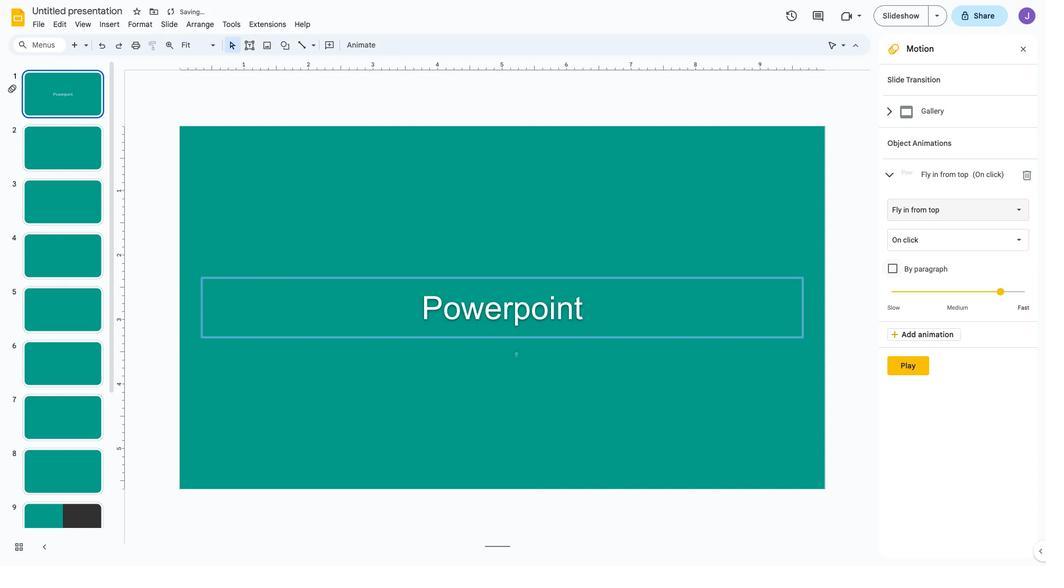 Task type: locate. For each thing, give the bounding box(es) containing it.
from
[[941, 170, 956, 179], [912, 206, 927, 214]]

on
[[893, 236, 902, 244]]

slide left transition at right top
[[888, 75, 905, 85]]

slide inside motion section
[[888, 75, 905, 85]]

1 horizontal spatial in
[[933, 170, 939, 179]]

slideshow button
[[874, 5, 929, 26]]

click
[[904, 236, 919, 244]]

0 horizontal spatial from
[[912, 206, 927, 214]]

navigation
[[0, 60, 116, 567]]

slider
[[888, 279, 1030, 304]]

fly in from top list box
[[888, 199, 1030, 221]]

top inside option
[[929, 206, 940, 214]]

in
[[933, 170, 939, 179], [904, 206, 910, 214]]

duration element
[[888, 279, 1030, 312]]

1 horizontal spatial top
[[958, 170, 969, 179]]

0 vertical spatial slide
[[161, 20, 178, 29]]

top
[[958, 170, 969, 179], [929, 206, 940, 214]]

transition
[[906, 75, 941, 85]]

format
[[128, 20, 153, 29]]

in inside tab
[[933, 170, 939, 179]]

from up 'click'
[[912, 206, 927, 214]]

presentation options image
[[935, 15, 939, 17]]

saving… button
[[163, 4, 207, 19]]

animations
[[913, 139, 952, 148]]

shape image
[[279, 38, 291, 52]]

slide down the 'saving…' 'button' on the top left of the page
[[161, 20, 178, 29]]

share button
[[952, 5, 1008, 26]]

fly up on
[[893, 206, 902, 214]]

fly down animations
[[922, 170, 931, 179]]

arrange
[[186, 20, 214, 29]]

share
[[974, 11, 995, 21]]

arrange menu item
[[182, 18, 218, 31]]

1 vertical spatial from
[[912, 206, 927, 214]]

add animation
[[902, 330, 954, 340]]

1 horizontal spatial from
[[941, 170, 956, 179]]

file
[[33, 20, 45, 29]]

Star checkbox
[[130, 4, 144, 19]]

0 vertical spatial in
[[933, 170, 939, 179]]

0 horizontal spatial top
[[929, 206, 940, 214]]

Menus field
[[13, 38, 66, 52]]

navigation inside motion application
[[0, 60, 116, 567]]

gallery
[[922, 107, 944, 115]]

1 vertical spatial top
[[929, 206, 940, 214]]

fly inside option
[[893, 206, 902, 214]]

menu bar
[[29, 14, 315, 31]]

add animation button
[[888, 329, 961, 341]]

from inside option
[[912, 206, 927, 214]]

tab
[[884, 159, 1038, 191]]

top inside tab
[[958, 170, 969, 179]]

tab panel containing fly in from top
[[883, 191, 1038, 322]]

from left (on
[[941, 170, 956, 179]]

object animations tab list
[[879, 128, 1038, 322]]

0 vertical spatial from
[[941, 170, 956, 179]]

1 horizontal spatial slide
[[888, 75, 905, 85]]

1 horizontal spatial fly
[[922, 170, 931, 179]]

on click option
[[893, 235, 919, 245]]

0 horizontal spatial slide
[[161, 20, 178, 29]]

fly in from top (on click)
[[922, 170, 1004, 179]]

1 vertical spatial slide
[[888, 75, 905, 85]]

tab inside object animations tab list
[[884, 159, 1038, 191]]

play button
[[888, 357, 930, 376]]

slide inside menu item
[[161, 20, 178, 29]]

menu bar containing file
[[29, 14, 315, 31]]

fly
[[922, 170, 931, 179], [893, 206, 902, 214]]

(on
[[973, 170, 985, 179]]

fly inside tab
[[922, 170, 931, 179]]

in inside option
[[904, 206, 910, 214]]

from for fly in from top
[[912, 206, 927, 214]]

slide
[[161, 20, 178, 29], [888, 75, 905, 85]]

1 vertical spatial in
[[904, 206, 910, 214]]

extensions
[[249, 20, 286, 29]]

0 horizontal spatial fly
[[893, 206, 902, 214]]

help
[[295, 20, 311, 29]]

1 vertical spatial fly
[[893, 206, 902, 214]]

tools
[[223, 20, 241, 29]]

slow
[[888, 305, 900, 312]]

play
[[901, 361, 916, 371]]

in down animations
[[933, 170, 939, 179]]

click)
[[987, 170, 1004, 179]]

motion
[[907, 44, 934, 54]]

top for fly in from top (on click)
[[958, 170, 969, 179]]

in up on click option at the right top
[[904, 206, 910, 214]]

slide transition
[[888, 75, 941, 85]]

fast button
[[1018, 305, 1030, 312]]

0 vertical spatial fly
[[922, 170, 931, 179]]

new slide with layout image
[[81, 38, 88, 42]]

tab panel
[[883, 191, 1038, 322]]

tab containing fly in from top
[[884, 159, 1038, 191]]

0 vertical spatial top
[[958, 170, 969, 179]]

from inside tab
[[941, 170, 956, 179]]

0 horizontal spatial in
[[904, 206, 910, 214]]



Task type: describe. For each thing, give the bounding box(es) containing it.
animate button
[[342, 37, 381, 53]]

animate
[[347, 40, 376, 50]]

in for fly in from top
[[904, 206, 910, 214]]

menu bar banner
[[0, 0, 1047, 567]]

fly in from top
[[893, 206, 940, 214]]

fly in from top option
[[893, 205, 940, 215]]

animation
[[919, 330, 954, 340]]

gallery tab
[[884, 95, 1038, 128]]

Zoom field
[[178, 38, 220, 53]]

select line image
[[309, 38, 316, 42]]

Zoom text field
[[180, 38, 210, 52]]

object
[[888, 139, 911, 148]]

view
[[75, 20, 91, 29]]

medium
[[947, 305, 969, 312]]

in for fly in from top (on click)
[[933, 170, 939, 179]]

medium button
[[935, 305, 981, 312]]

saving…
[[180, 8, 205, 16]]

fast
[[1018, 305, 1030, 312]]

fly for fly in from top
[[893, 206, 902, 214]]

slide for slide transition
[[888, 75, 905, 85]]

mode and view toolbar
[[824, 34, 865, 56]]

slow button
[[888, 305, 900, 312]]

extensions menu item
[[245, 18, 291, 31]]

by
[[905, 265, 913, 274]]

format menu item
[[124, 18, 157, 31]]

slide menu item
[[157, 18, 182, 31]]

insert menu item
[[95, 18, 124, 31]]

help menu item
[[291, 18, 315, 31]]

edit
[[53, 20, 67, 29]]

top for fly in from top
[[929, 206, 940, 214]]

slideshow
[[883, 11, 920, 21]]

motion section
[[879, 34, 1038, 558]]

fly for fly in from top (on click)
[[922, 170, 931, 179]]

slide for slide
[[161, 20, 178, 29]]

main toolbar
[[66, 37, 381, 53]]

insert
[[100, 20, 120, 29]]

slider inside tab panel
[[888, 279, 1030, 304]]

tools menu item
[[218, 18, 245, 31]]

Rename text field
[[29, 4, 129, 17]]

edit menu item
[[49, 18, 71, 31]]

motion application
[[0, 0, 1047, 567]]

insert image image
[[261, 38, 273, 52]]

from for fly in from top (on click)
[[941, 170, 956, 179]]

object animations
[[888, 139, 952, 148]]

by paragraph
[[905, 265, 948, 274]]

view menu item
[[71, 18, 95, 31]]

By paragraph checkbox
[[888, 264, 898, 274]]

add
[[902, 330, 917, 340]]

tab panel inside object animations tab list
[[883, 191, 1038, 322]]

live pointer settings image
[[839, 38, 846, 42]]

paragraph
[[915, 265, 948, 274]]

file menu item
[[29, 18, 49, 31]]

on click
[[893, 236, 919, 244]]

menu bar inside menu bar banner
[[29, 14, 315, 31]]



Task type: vqa. For each thing, say whether or not it's contained in the screenshot.
Medium
yes



